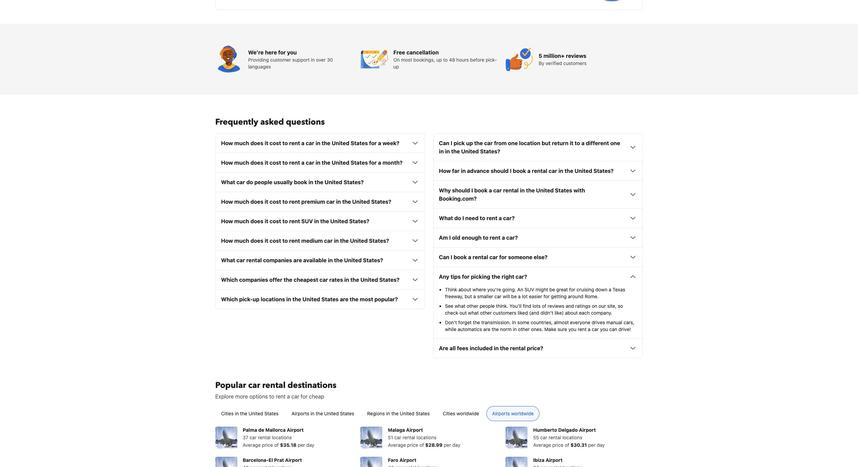 Task type: locate. For each thing, give the bounding box(es) containing it.
suv up lot at the right bottom of the page
[[525, 287, 535, 293]]

it for how much does it cost to rent medium car in the united states?
[[265, 238, 268, 244]]

1 which from the top
[[221, 277, 238, 283]]

0 vertical spatial suv
[[301, 218, 313, 225]]

1 vertical spatial companies
[[239, 277, 268, 283]]

day
[[306, 443, 314, 448], [453, 443, 461, 448], [597, 443, 605, 448]]

0 horizontal spatial but
[[465, 294, 472, 300]]

3 per from the left
[[588, 443, 596, 448]]

0 horizontal spatial suv
[[301, 218, 313, 225]]

how far in advance should i book a rental car in the united states? button
[[439, 167, 637, 175]]

what car do people usually book in the united states?
[[221, 179, 364, 185]]

worldwide
[[457, 411, 479, 417], [511, 411, 534, 417]]

locations up $28.99
[[417, 435, 437, 441]]

locations down mallorca
[[272, 435, 292, 441]]

companies inside dropdown button
[[263, 257, 292, 264]]

locations down delgado
[[563, 435, 583, 441]]

does for how much does it cost to rent medium car in the united states?
[[251, 238, 263, 244]]

1 horizontal spatial cities
[[443, 411, 455, 417]]

to inside popular car rental destinations explore more options to rent a car for cheap
[[269, 394, 274, 400]]

states left the week?
[[351, 140, 368, 146]]

does inside 'dropdown button'
[[251, 160, 263, 166]]

day inside humberto delgado airport 55 car rental locations average price of $30.31 per day
[[597, 443, 605, 448]]

0 horizontal spatial average
[[243, 443, 261, 448]]

for inside we're here for you providing customer support in over 30 languages
[[278, 49, 286, 56]]

worldwide for cities worldwide
[[457, 411, 479, 417]]

day inside malaga airport 51 car rental locations average price of $28.99 per day
[[453, 443, 461, 448]]

price inside palma de mallorca airport 37 car rental locations average price of $35.18 per day
[[262, 443, 273, 448]]

i up why should i book a car rental in the united states with booking.com?
[[510, 168, 512, 174]]

the left popular?
[[350, 297, 359, 303]]

the up the what car do people usually book in the united states? dropdown button
[[322, 160, 331, 166]]

1 much from the top
[[234, 140, 249, 146]]

car?
[[503, 215, 515, 221], [507, 235, 518, 241], [516, 274, 527, 280]]

the down the norm
[[500, 346, 509, 352]]

for up 'customer'
[[278, 49, 286, 56]]

like)
[[555, 310, 564, 316]]

2 horizontal spatial price
[[553, 443, 564, 448]]

suv
[[301, 218, 313, 225], [525, 287, 535, 293]]

a down destinations
[[287, 394, 290, 400]]

price up the faro airport link
[[407, 443, 418, 448]]

for left cheap
[[301, 394, 308, 400]]

book down old
[[454, 254, 467, 261]]

1 vertical spatial but
[[465, 294, 472, 300]]

different
[[586, 140, 609, 146]]

average down 55
[[533, 443, 551, 448]]

car
[[306, 140, 314, 146], [484, 140, 493, 146], [306, 160, 314, 166], [549, 168, 557, 174], [237, 179, 245, 185], [494, 188, 502, 194], [326, 199, 335, 205], [324, 238, 333, 244], [490, 254, 498, 261], [237, 257, 245, 264], [320, 277, 328, 283], [495, 294, 502, 300], [592, 327, 599, 333], [248, 380, 260, 391], [292, 394, 299, 400], [250, 435, 257, 441], [394, 435, 401, 441], [541, 435, 548, 441]]

free cancellation on most bookings, up to 48 hours before pick- up
[[394, 49, 497, 70]]

1 horizontal spatial about
[[565, 310, 578, 316]]

1 does from the top
[[251, 140, 263, 146]]

it inside dropdown button
[[265, 140, 268, 146]]

2 horizontal spatial other
[[518, 327, 530, 333]]

it inside 'dropdown button'
[[265, 160, 268, 166]]

everyone
[[570, 320, 591, 326]]

companies inside 'dropdown button'
[[239, 277, 268, 283]]

1 vertical spatial can
[[439, 254, 450, 261]]

0 horizontal spatial be
[[511, 294, 517, 300]]

much inside dropdown button
[[234, 140, 249, 146]]

bookings,
[[414, 57, 435, 63]]

each
[[579, 310, 590, 316]]

to down how much does it cost to rent suv in the united states?
[[283, 238, 288, 244]]

ibiza
[[533, 458, 545, 463]]

5 much from the top
[[234, 238, 249, 244]]

0 horizontal spatial you
[[287, 49, 297, 56]]

how for how much does it cost to rent a car in the united states for a month?
[[221, 160, 233, 166]]

1 cities from the left
[[221, 411, 234, 417]]

$28.99
[[425, 443, 443, 448]]

2 which from the top
[[221, 297, 238, 303]]

0 horizontal spatial worldwide
[[457, 411, 479, 417]]

price inside malaga airport 51 car rental locations average price of $28.99 per day
[[407, 443, 418, 448]]

how for how much does it cost to rent medium car in the united states?
[[221, 238, 233, 244]]

0 horizontal spatial people
[[254, 179, 273, 185]]

where
[[473, 287, 486, 293]]

does inside dropdown button
[[251, 140, 263, 146]]

what do i need to rent a car?
[[439, 215, 515, 221]]

worldwide inside cities worldwide button
[[457, 411, 479, 417]]

states? inside how much does it cost to rent premium car in the united states? dropdown button
[[371, 199, 391, 205]]

asked
[[260, 117, 284, 128]]

pick- inside the free cancellation on most bookings, up to 48 hours before pick- up
[[486, 57, 497, 63]]

transmission.
[[482, 320, 511, 326]]

picking
[[471, 274, 491, 280]]

the down more
[[240, 411, 247, 417]]

2 vertical spatial other
[[518, 327, 530, 333]]

2 much from the top
[[234, 160, 249, 166]]

you up support
[[287, 49, 297, 56]]

1 vertical spatial customers
[[493, 310, 517, 316]]

1 horizontal spatial should
[[491, 168, 509, 174]]

airport right malaga
[[406, 427, 423, 433]]

the inside why should i book a car rental in the united states with booking.com?
[[526, 188, 535, 194]]

liked
[[518, 310, 528, 316]]

1 price from the left
[[262, 443, 273, 448]]

cities worldwide
[[443, 411, 479, 417]]

reviews right million+
[[566, 53, 587, 59]]

people inside dropdown button
[[254, 179, 273, 185]]

3 day from the left
[[597, 443, 605, 448]]

barcelona-el prat airport
[[243, 458, 302, 463]]

airports inside "airports worldwide" button
[[492, 411, 510, 417]]

2 vertical spatial what
[[221, 257, 235, 264]]

to inside can i pick up the car from one location but return it to a different one in in the united states?
[[575, 140, 580, 146]]

other up out
[[467, 303, 479, 309]]

1 horizontal spatial pick-
[[486, 57, 497, 63]]

0 vertical spatial are
[[294, 257, 302, 264]]

the up 'automatics'
[[473, 320, 480, 326]]

1 worldwide from the left
[[457, 411, 479, 417]]

1 horizontal spatial price
[[407, 443, 418, 448]]

mallorca
[[266, 427, 286, 433]]

am i old enough to rent a car? button
[[439, 234, 637, 242]]

book inside why should i book a car rental in the united states with booking.com?
[[475, 188, 488, 194]]

cost for how much does it cost to rent medium car in the united states?
[[270, 238, 281, 244]]

2 does from the top
[[251, 160, 263, 166]]

2 average from the left
[[388, 443, 406, 448]]

0 horizontal spatial most
[[360, 297, 373, 303]]

1 vertical spatial reviews
[[548, 303, 565, 309]]

offer
[[270, 277, 282, 283]]

of inside palma de mallorca airport 37 car rental locations average price of $35.18 per day
[[274, 443, 279, 448]]

but left return
[[542, 140, 551, 146]]

1 airports from the left
[[292, 411, 309, 417]]

0 horizontal spatial do
[[246, 179, 253, 185]]

0 horizontal spatial about
[[459, 287, 471, 293]]

automatics
[[458, 327, 482, 333]]

car? up someone
[[507, 235, 518, 241]]

airports inside airports in the united states button
[[292, 411, 309, 417]]

companies left offer
[[239, 277, 268, 283]]

barcelona-el prat airport link
[[215, 452, 321, 467]]

the down how much does it cost to rent premium car in the united states? dropdown button
[[320, 218, 329, 225]]

any tips for picking the right car?
[[439, 274, 527, 280]]

to right the need
[[480, 215, 485, 221]]

1 horizontal spatial do
[[455, 215, 461, 221]]

to inside the free cancellation on most bookings, up to 48 hours before pick- up
[[443, 57, 448, 63]]

to down asked
[[283, 140, 288, 146]]

united inside why should i book a car rental in the united states with booking.com?
[[536, 188, 554, 194]]

be up the getting
[[550, 287, 555, 293]]

1 horizontal spatial worldwide
[[511, 411, 534, 417]]

1 horizontal spatial are
[[340, 297, 349, 303]]

for left month?
[[369, 160, 377, 166]]

1 vertical spatial do
[[455, 215, 461, 221]]

other down some
[[518, 327, 530, 333]]

cities in the united states
[[221, 411, 279, 417]]

car inside palma de mallorca airport 37 car rental locations average price of $35.18 per day
[[250, 435, 257, 441]]

1 horizontal spatial but
[[542, 140, 551, 146]]

how much does it cost to rent a car in the united states for a week? button
[[221, 139, 419, 147]]

states inside dropdown button
[[351, 140, 368, 146]]

states left with at the right of page
[[555, 188, 572, 194]]

should right advance at the right of page
[[491, 168, 509, 174]]

what inside dropdown button
[[221, 257, 235, 264]]

cheapest
[[294, 277, 318, 283]]

regions in the united states button
[[362, 407, 436, 422]]

people
[[254, 179, 273, 185], [480, 303, 495, 309]]

2 airports from the left
[[492, 411, 510, 417]]

1 vertical spatial what
[[439, 215, 453, 221]]

1 one from the left
[[508, 140, 518, 146]]

0 vertical spatial companies
[[263, 257, 292, 264]]

1 horizontal spatial most
[[401, 57, 412, 63]]

one right 'from'
[[508, 140, 518, 146]]

0 vertical spatial pick-
[[486, 57, 497, 63]]

to
[[443, 57, 448, 63], [283, 140, 288, 146], [575, 140, 580, 146], [283, 160, 288, 166], [283, 199, 288, 205], [480, 215, 485, 221], [283, 218, 288, 225], [483, 235, 489, 241], [283, 238, 288, 244], [269, 394, 274, 400]]

see
[[445, 303, 454, 309]]

0 vertical spatial reviews
[[566, 53, 587, 59]]

to right enough on the bottom of the page
[[483, 235, 489, 241]]

which inside dropdown button
[[221, 297, 238, 303]]

but right the freeway,
[[465, 294, 472, 300]]

1 vertical spatial car?
[[507, 235, 518, 241]]

around
[[568, 294, 584, 300]]

1 vertical spatial people
[[480, 303, 495, 309]]

rent inside don't forget the transmission. in some countries, almost everyone drives manual cars, while automatics are the norm in other ones. make sure you rent a car you can drive!
[[578, 327, 587, 333]]

to down usually
[[283, 199, 288, 205]]

rent up the what car do people usually book in the united states?
[[289, 160, 300, 166]]

2 cities from the left
[[443, 411, 455, 417]]

and
[[566, 303, 574, 309]]

are inside dropdown button
[[294, 257, 302, 264]]

which inside 'dropdown button'
[[221, 277, 238, 283]]

pick- inside dropdown button
[[239, 297, 253, 303]]

popular?
[[375, 297, 398, 303]]

airport
[[287, 427, 304, 433], [406, 427, 423, 433], [579, 427, 596, 433], [285, 458, 302, 463], [400, 458, 417, 463], [546, 458, 563, 463]]

1 vertical spatial about
[[565, 310, 578, 316]]

0 vertical spatial what
[[221, 179, 235, 185]]

average inside humberto delgado airport 55 car rental locations average price of $30.31 per day
[[533, 443, 551, 448]]

1 horizontal spatial you
[[569, 327, 577, 333]]

company.
[[591, 310, 613, 316]]

how inside dropdown button
[[221, 140, 233, 146]]

0 vertical spatial which
[[221, 277, 238, 283]]

faro airport
[[388, 458, 417, 463]]

3 price from the left
[[553, 443, 564, 448]]

can i pick up the car from one location but return it to a different one in in the united states?
[[439, 140, 620, 155]]

book right usually
[[294, 179, 307, 185]]

companies up offer
[[263, 257, 292, 264]]

about down and
[[565, 310, 578, 316]]

48
[[449, 57, 455, 63]]

cheap car rental at palma de mallorca airport – pmi image
[[215, 427, 237, 449]]

in
[[311, 57, 315, 63], [316, 140, 321, 146], [439, 148, 444, 155], [445, 148, 450, 155], [316, 160, 321, 166], [461, 168, 466, 174], [559, 168, 564, 174], [309, 179, 313, 185], [520, 188, 525, 194], [336, 199, 341, 205], [314, 218, 319, 225], [334, 238, 339, 244], [328, 257, 333, 264], [344, 277, 349, 283], [286, 297, 291, 303], [513, 327, 517, 333], [494, 346, 499, 352], [235, 411, 239, 417], [311, 411, 315, 417], [386, 411, 390, 417]]

2 vertical spatial are
[[484, 327, 491, 333]]

1 horizontal spatial other
[[480, 310, 492, 316]]

for inside 'dropdown button'
[[369, 160, 377, 166]]

1 vertical spatial most
[[360, 297, 373, 303]]

5 cost from the top
[[270, 238, 281, 244]]

1 vertical spatial suv
[[525, 287, 535, 293]]

we're here for you image
[[215, 46, 243, 73]]

price up ibiza airport link
[[553, 443, 564, 448]]

i
[[451, 140, 453, 146], [510, 168, 512, 174], [472, 188, 473, 194], [463, 215, 464, 221], [449, 235, 451, 241], [451, 254, 453, 261]]

to inside how much does it cost to rent medium car in the united states? dropdown button
[[283, 238, 288, 244]]

to inside "am i old enough to rent a car?" dropdown button
[[483, 235, 489, 241]]

1 horizontal spatial day
[[453, 443, 461, 448]]

per right $30.31
[[588, 443, 596, 448]]

3 cost from the top
[[270, 199, 281, 205]]

0 vertical spatial can
[[439, 140, 450, 146]]

cost inside 'dropdown button'
[[270, 160, 281, 166]]

3 much from the top
[[234, 199, 249, 205]]

cars,
[[624, 320, 635, 326]]

3 average from the left
[[533, 443, 551, 448]]

a inside popular car rental destinations explore more options to rent a car for cheap
[[287, 394, 290, 400]]

what for what car do people usually book in the united states?
[[221, 179, 235, 185]]

0 horizontal spatial other
[[467, 303, 479, 309]]

customers inside see what other people think. you'll find lots of reviews and ratings on our site, so check out what other customers liked (and didn't like) about each company.
[[493, 310, 517, 316]]

it for how much does it cost to rent a car in the united states for a month?
[[265, 160, 268, 166]]

1 vertical spatial are
[[340, 297, 349, 303]]

car inside malaga airport 51 car rental locations average price of $28.99 per day
[[394, 435, 401, 441]]

it for how much does it cost to rent a car in the united states for a week?
[[265, 140, 268, 146]]

per inside palma de mallorca airport 37 car rental locations average price of $35.18 per day
[[298, 443, 305, 448]]

does for how much does it cost to rent suv in the united states?
[[251, 218, 263, 225]]

should
[[491, 168, 509, 174], [452, 188, 470, 194]]

barcelona-
[[243, 458, 269, 463]]

4 cost from the top
[[270, 218, 281, 225]]

cities
[[221, 411, 234, 417], [443, 411, 455, 417]]

pick
[[454, 140, 465, 146]]

0 horizontal spatial price
[[262, 443, 273, 448]]

1 horizontal spatial average
[[388, 443, 406, 448]]

0 vertical spatial other
[[467, 303, 479, 309]]

a right down
[[609, 287, 612, 293]]

2 price from the left
[[407, 443, 418, 448]]

states? inside which companies offer the cheapest car rates  in the united states? 'dropdown button'
[[380, 277, 400, 283]]

2 horizontal spatial per
[[588, 443, 596, 448]]

i up booking.com?
[[472, 188, 473, 194]]

much for how much does it cost to rent premium car in the united states?
[[234, 199, 249, 205]]

states? inside how much does it cost to rent medium car in the united states? dropdown button
[[369, 238, 389, 244]]

2 vertical spatial car?
[[516, 274, 527, 280]]

0 vertical spatial people
[[254, 179, 273, 185]]

states?
[[480, 148, 500, 155], [594, 168, 614, 174], [344, 179, 364, 185], [371, 199, 391, 205], [349, 218, 370, 225], [369, 238, 389, 244], [363, 257, 383, 264], [380, 277, 400, 283]]

1 cost from the top
[[270, 140, 281, 146]]

1 vertical spatial should
[[452, 188, 470, 194]]

0 horizontal spatial day
[[306, 443, 314, 448]]

37
[[243, 435, 248, 441]]

0 horizontal spatial reviews
[[548, 303, 565, 309]]

should inside why should i book a car rental in the united states with booking.com?
[[452, 188, 470, 194]]

1 horizontal spatial be
[[550, 287, 555, 293]]

reviews inside see what other people think. you'll find lots of reviews and ratings on our site, so check out what other customers liked (and didn't like) about each company.
[[548, 303, 565, 309]]

cost for how much does it cost to rent suv in the united states?
[[270, 218, 281, 225]]

0 horizontal spatial one
[[508, 140, 518, 146]]

day right $35.18
[[306, 443, 314, 448]]

states left regions
[[340, 411, 354, 417]]

one
[[508, 140, 518, 146], [611, 140, 620, 146]]

0 vertical spatial about
[[459, 287, 471, 293]]

average down 51
[[388, 443, 406, 448]]

lots
[[533, 303, 541, 309]]

0 vertical spatial do
[[246, 179, 253, 185]]

to left 48
[[443, 57, 448, 63]]

2 horizontal spatial are
[[484, 327, 491, 333]]

car? up an
[[516, 274, 527, 280]]

0 vertical spatial but
[[542, 140, 551, 146]]

0 horizontal spatial customers
[[493, 310, 517, 316]]

1 day from the left
[[306, 443, 314, 448]]

how much does it cost to rent a car in the united states for a month? button
[[221, 159, 419, 167]]

states inside why should i book a car rental in the united states with booking.com?
[[555, 188, 572, 194]]

states left month?
[[351, 160, 368, 166]]

be right will
[[511, 294, 517, 300]]

languages
[[248, 64, 271, 70]]

0 horizontal spatial per
[[298, 443, 305, 448]]

it for how much does it cost to rent suv in the united states?
[[265, 218, 268, 225]]

0 horizontal spatial airports
[[292, 411, 309, 417]]

a inside can i pick up the car from one location but return it to a different one in in the united states?
[[582, 140, 585, 146]]

destinations
[[288, 380, 337, 391]]

what car rental companies are available in the united states?
[[221, 257, 383, 264]]

rental inside dropdown button
[[246, 257, 262, 264]]

1 can from the top
[[439, 140, 450, 146]]

why
[[439, 188, 451, 194]]

0 vertical spatial be
[[550, 287, 555, 293]]

how for how much does it cost to rent a car in the united states for a week?
[[221, 140, 233, 146]]

should up booking.com?
[[452, 188, 470, 194]]

any
[[439, 274, 449, 280]]

1 horizontal spatial per
[[444, 443, 451, 448]]

0 vertical spatial car?
[[503, 215, 515, 221]]

reviews up like)
[[548, 303, 565, 309]]

tab list
[[210, 407, 649, 422]]

how inside 'dropdown button'
[[221, 160, 233, 166]]

to up usually
[[283, 160, 288, 166]]

a down enough on the bottom of the page
[[468, 254, 472, 261]]

2 horizontal spatial day
[[597, 443, 605, 448]]

day right $28.99
[[453, 443, 461, 448]]

airports
[[292, 411, 309, 417], [492, 411, 510, 417]]

what car do people usually book in the united states? button
[[221, 178, 419, 187]]

the right pick
[[474, 140, 483, 146]]

per right $28.99
[[444, 443, 451, 448]]

can left pick
[[439, 140, 450, 146]]

how much does it cost to rent medium car in the united states?
[[221, 238, 389, 244]]

1 horizontal spatial what
[[468, 310, 479, 316]]

do left usually
[[246, 179, 253, 185]]

about inside think about where you're going. an suv might be great for cruising down a texas freeway, but a smaller car will be a lot easier for getting around rome.
[[459, 287, 471, 293]]

are down transmission.
[[484, 327, 491, 333]]

55
[[533, 435, 539, 441]]

1 average from the left
[[243, 443, 261, 448]]

0 horizontal spatial pick-
[[239, 297, 253, 303]]

0 vertical spatial customers
[[564, 60, 587, 66]]

you're
[[487, 287, 501, 293]]

1 horizontal spatial customers
[[564, 60, 587, 66]]

the down how far in advance should i book a rental car in the united states?
[[526, 188, 535, 194]]

0 vertical spatial most
[[401, 57, 412, 63]]

locations down offer
[[261, 297, 285, 303]]

1 per from the left
[[298, 443, 305, 448]]

site,
[[608, 303, 617, 309]]

states? inside how much does it cost to rent suv in the united states? dropdown button
[[349, 218, 370, 225]]

price inside humberto delgado airport 55 car rental locations average price of $30.31 per day
[[553, 443, 564, 448]]

how much does it cost to rent a car in the united states for a month?
[[221, 160, 403, 166]]

1 horizontal spatial people
[[480, 303, 495, 309]]

2 can from the top
[[439, 254, 450, 261]]

1 horizontal spatial airports
[[492, 411, 510, 417]]

to right return
[[575, 140, 580, 146]]

a left the week?
[[378, 140, 381, 146]]

4 much from the top
[[234, 218, 249, 225]]

some
[[518, 320, 530, 326]]

0 vertical spatial what
[[455, 303, 466, 309]]

4 does from the top
[[251, 218, 263, 225]]

are inside dropdown button
[[340, 297, 349, 303]]

2 horizontal spatial average
[[533, 443, 551, 448]]

states? inside can i pick up the car from one location but return it to a different one in in the united states?
[[480, 148, 500, 155]]

2 per from the left
[[444, 443, 451, 448]]

a inside why should i book a car rental in the united states with booking.com?
[[489, 188, 492, 194]]

do left the need
[[455, 215, 461, 221]]

states up malaga airport 51 car rental locations average price of $28.99 per day
[[416, 411, 430, 417]]

people down the smaller
[[480, 303, 495, 309]]

3 does from the top
[[251, 199, 263, 205]]

rent down everyone
[[578, 327, 587, 333]]

palma de mallorca airport 37 car rental locations average price of $35.18 per day
[[243, 427, 314, 448]]

0 horizontal spatial are
[[294, 257, 302, 264]]

0 horizontal spatial should
[[452, 188, 470, 194]]

0 horizontal spatial cities
[[221, 411, 234, 417]]

per inside humberto delgado airport 55 car rental locations average price of $30.31 per day
[[588, 443, 596, 448]]

people for usually
[[254, 179, 273, 185]]

the inside dropdown button
[[500, 346, 509, 352]]

1 horizontal spatial suv
[[525, 287, 535, 293]]

pick-
[[486, 57, 497, 63], [239, 297, 253, 303]]

most inside the free cancellation on most bookings, up to 48 hours before pick- up
[[401, 57, 412, 63]]

united
[[332, 140, 350, 146], [461, 148, 479, 155], [332, 160, 350, 166], [575, 168, 592, 174], [325, 179, 342, 185], [536, 188, 554, 194], [352, 199, 370, 205], [330, 218, 348, 225], [350, 238, 368, 244], [344, 257, 362, 264], [361, 277, 378, 283], [303, 297, 320, 303], [249, 411, 263, 417], [324, 411, 339, 417], [400, 411, 415, 417]]

does for how much does it cost to rent a car in the united states for a week?
[[251, 140, 263, 146]]

1 vertical spatial pick-
[[239, 297, 253, 303]]

airport up $30.31
[[579, 427, 596, 433]]

cost for how much does it cost to rent premium car in the united states?
[[270, 199, 281, 205]]

airports worldwide
[[492, 411, 534, 417]]

2 worldwide from the left
[[511, 411, 534, 417]]

popular
[[215, 380, 246, 391]]

cost inside dropdown button
[[270, 140, 281, 146]]

1 horizontal spatial one
[[611, 140, 620, 146]]

book down advance at the right of page
[[475, 188, 488, 194]]

old
[[452, 235, 461, 241]]

in inside dropdown button
[[494, 346, 499, 352]]

1 horizontal spatial reviews
[[566, 53, 587, 59]]

to right options
[[269, 394, 274, 400]]

you'll
[[510, 303, 522, 309]]

out
[[460, 310, 467, 316]]

people inside see what other people think. you'll find lots of reviews and ratings on our site, so check out what other customers liked (and didn't like) about each company.
[[480, 303, 495, 309]]

2 day from the left
[[453, 443, 461, 448]]

how far in advance should i book a rental car in the united states?
[[439, 168, 614, 174]]

2 cost from the top
[[270, 160, 281, 166]]

i inside can i pick up the car from one location but return it to a different one in in the united states?
[[451, 140, 453, 146]]

does for how much does it cost to rent premium car in the united states?
[[251, 199, 263, 205]]

the right offer
[[284, 277, 292, 283]]

cost for how much does it cost to rent a car in the united states for a week?
[[270, 140, 281, 146]]

5 does from the top
[[251, 238, 263, 244]]

a up can i book a rental car for someone else?
[[502, 235, 505, 241]]

other up transmission.
[[480, 310, 492, 316]]

1 vertical spatial which
[[221, 297, 238, 303]]

are down rates
[[340, 297, 349, 303]]

how for how much does it cost to rent suv in the united states?
[[221, 218, 233, 225]]

much for how much does it cost to rent a car in the united states for a month?
[[234, 160, 249, 166]]

to up how much does it cost to rent medium car in the united states? at bottom left
[[283, 218, 288, 225]]

cities for cities worldwide
[[443, 411, 455, 417]]

rent right options
[[276, 394, 286, 400]]

rent down questions
[[289, 140, 300, 146]]



Task type: vqa. For each thing, say whether or not it's contained in the screenshot.
The Providing in the left of the page
yes



Task type: describe. For each thing, give the bounding box(es) containing it.
which pick-up locations in the united states are the most popular? button
[[221, 295, 419, 304]]

a down why should i book a car rental in the united states with booking.com?
[[499, 215, 502, 221]]

else?
[[534, 254, 548, 261]]

the down cheapest
[[293, 297, 301, 303]]

the up 'how much does it cost to rent a car in the united states for a month?' 'dropdown button' at the top left
[[322, 140, 331, 146]]

much for how much does it cost to rent a car in the united states for a week?
[[234, 140, 249, 146]]

will
[[503, 294, 510, 300]]

rent left medium
[[289, 238, 300, 244]]

see what other people think. you'll find lots of reviews and ratings on our site, so check out what other customers liked (and didn't like) about each company.
[[445, 303, 623, 316]]

but inside think about where you're going. an suv might be great for cruising down a texas freeway, but a smaller car will be a lot easier for getting around rome.
[[465, 294, 472, 300]]

airports for airports worldwide
[[492, 411, 510, 417]]

to inside how much does it cost to rent suv in the united states? dropdown button
[[283, 218, 288, 225]]

car? for am i old enough to rent a car?
[[507, 235, 518, 241]]

for down might
[[544, 294, 550, 300]]

before
[[470, 57, 485, 63]]

i inside why should i book a car rental in the united states with booking.com?
[[472, 188, 473, 194]]

2 horizontal spatial you
[[600, 327, 608, 333]]

cheap car rental at faro airport – fao image
[[361, 457, 383, 467]]

the down how much does it cost to rent suv in the united states? dropdown button
[[340, 238, 349, 244]]

airport right faro
[[400, 458, 417, 463]]

how for how far in advance should i book a rental car in the united states?
[[439, 168, 451, 174]]

cheap car rental at barcelona-el prat airport – bcn image
[[215, 457, 237, 467]]

average inside malaga airport 51 car rental locations average price of $28.99 per day
[[388, 443, 406, 448]]

1 vertical spatial other
[[480, 310, 492, 316]]

airport right prat at the bottom left of page
[[285, 458, 302, 463]]

how much does it cost to rent suv in the united states?
[[221, 218, 370, 225]]

from
[[494, 140, 507, 146]]

the up rates
[[334, 257, 343, 264]]

rental inside humberto delgado airport 55 car rental locations average price of $30.31 per day
[[549, 435, 561, 441]]

per inside malaga airport 51 car rental locations average price of $28.99 per day
[[444, 443, 451, 448]]

5 million+ reviews image
[[506, 46, 533, 73]]

regions in the united states
[[367, 411, 430, 417]]

el
[[269, 458, 273, 463]]

the down 'how much does it cost to rent a car in the united states for a month?' 'dropdown button' at the top left
[[315, 179, 323, 185]]

book up why should i book a car rental in the united states with booking.com?
[[513, 168, 526, 174]]

for inside dropdown button
[[369, 140, 377, 146]]

states down rates
[[322, 297, 339, 303]]

how much does it cost to rent suv in the united states? button
[[221, 217, 419, 226]]

about inside see what other people think. you'll find lots of reviews and ratings on our site, so check out what other customers liked (and didn't like) about each company.
[[565, 310, 578, 316]]

which for which companies offer the cheapest car rates  in the united states?
[[221, 277, 238, 283]]

rates
[[329, 277, 343, 283]]

day inside palma de mallorca airport 37 car rental locations average price of $35.18 per day
[[306, 443, 314, 448]]

other inside don't forget the transmission. in some countries, almost everyone drives manual cars, while automatics are the norm in other ones. make sure you rent a car you can drive!
[[518, 327, 530, 333]]

average inside palma de mallorca airport 37 car rental locations average price of $35.18 per day
[[243, 443, 261, 448]]

need
[[466, 215, 479, 221]]

rental inside malaga airport 51 car rental locations average price of $28.99 per day
[[403, 435, 415, 441]]

drives
[[592, 320, 605, 326]]

car? for what do i need to rent a car?
[[503, 215, 515, 221]]

malaga airport 51 car rental locations average price of $28.99 per day
[[388, 427, 461, 448]]

in inside we're here for you providing customer support in over 30 languages
[[311, 57, 315, 63]]

it inside can i pick up the car from one location but return it to a different one in in the united states?
[[570, 140, 574, 146]]

why should i book a car rental in the united states with booking.com? button
[[439, 187, 637, 203]]

cheap car rental at malaga airport – agp image
[[361, 427, 383, 449]]

de
[[258, 427, 264, 433]]

the up malaga
[[392, 411, 399, 417]]

much for how much does it cost to rent medium car in the united states?
[[234, 238, 249, 244]]

cheap car rental at humberto delgado airport – lis image
[[506, 427, 528, 449]]

drive!
[[619, 327, 631, 333]]

airports for airports in the united states
[[292, 411, 309, 417]]

with
[[574, 188, 585, 194]]

can for can i pick up the car from one location but return it to a different one in in the united states?
[[439, 140, 450, 146]]

tab list containing cities in the united states
[[210, 407, 649, 422]]

states? inside the what car do people usually book in the united states? dropdown button
[[344, 179, 364, 185]]

to inside how much does it cost to rent premium car in the united states? dropdown button
[[283, 199, 288, 205]]

cities for cities in the united states
[[221, 411, 234, 417]]

great
[[557, 287, 568, 293]]

5 million+ reviews by verified customers
[[539, 53, 587, 66]]

states? inside 'what car rental companies are available in the united states?' dropdown button
[[363, 257, 383, 264]]

almost
[[554, 320, 569, 326]]

price?
[[527, 346, 544, 352]]

airports in the united states button
[[286, 407, 360, 422]]

i left old
[[449, 235, 451, 241]]

rental inside popular car rental destinations explore more options to rent a car for cheap
[[262, 380, 286, 391]]

lot
[[522, 294, 528, 300]]

car inside why should i book a car rental in the united states with booking.com?
[[494, 188, 502, 194]]

going.
[[503, 287, 516, 293]]

does for how much does it cost to rent a car in the united states for a month?
[[251, 160, 263, 166]]

enough
[[462, 235, 482, 241]]

for up around
[[569, 287, 576, 293]]

ratings
[[576, 303, 591, 309]]

countries,
[[531, 320, 553, 326]]

location
[[519, 140, 541, 146]]

rent up how much does it cost to rent medium car in the united states? at bottom left
[[289, 218, 300, 225]]

a left month?
[[378, 160, 381, 166]]

you inside we're here for you providing customer support in over 30 languages
[[287, 49, 297, 56]]

locations inside palma de mallorca airport 37 car rental locations average price of $35.18 per day
[[272, 435, 292, 441]]

for left someone
[[499, 254, 507, 261]]

how much does it cost to rent premium car in the united states? button
[[221, 198, 419, 206]]

down
[[596, 287, 608, 293]]

30
[[327, 57, 333, 63]]

which for which pick-up locations in the united states are the most popular?
[[221, 297, 238, 303]]

rental inside dropdown button
[[510, 346, 526, 352]]

delgado
[[558, 427, 578, 433]]

airport inside palma de mallorca airport 37 car rental locations average price of $35.18 per day
[[287, 427, 304, 433]]

locations inside malaga airport 51 car rental locations average price of $28.99 per day
[[417, 435, 437, 441]]

frequently asked questions
[[215, 117, 325, 128]]

on
[[592, 303, 598, 309]]

we're here for you providing customer support in over 30 languages
[[248, 49, 333, 70]]

worldwide for airports worldwide
[[511, 411, 534, 417]]

easier
[[529, 294, 542, 300]]

1 vertical spatial be
[[511, 294, 517, 300]]

$35.18
[[280, 443, 297, 448]]

suv inside dropdown button
[[301, 218, 313, 225]]

options
[[249, 394, 268, 400]]

airport inside malaga airport 51 car rental locations average price of $28.99 per day
[[406, 427, 423, 433]]

am
[[439, 235, 448, 241]]

for right tips
[[462, 274, 470, 280]]

rental inside palma de mallorca airport 37 car rental locations average price of $35.18 per day
[[258, 435, 271, 441]]

are inside don't forget the transmission. in some countries, almost everyone drives manual cars, while automatics are the norm in other ones. make sure you rent a car you can drive!
[[484, 327, 491, 333]]

faro airport link
[[361, 452, 465, 467]]

what for what car rental companies are available in the united states?
[[221, 257, 235, 264]]

rent inside popular car rental destinations explore more options to rent a car for cheap
[[276, 394, 286, 400]]

think about where you're going. an suv might be great for cruising down a texas freeway, but a smaller car will be a lot easier for getting around rome.
[[445, 287, 626, 300]]

united inside can i pick up the car from one location but return it to a different one in in the united states?
[[461, 148, 479, 155]]

the right rates
[[351, 277, 359, 283]]

0 horizontal spatial what
[[455, 303, 466, 309]]

while
[[445, 327, 457, 333]]

rent left 'premium'
[[289, 199, 300, 205]]

can i pick up the car from one location but return it to a different one in in the united states? button
[[439, 139, 637, 156]]

by
[[539, 60, 545, 66]]

in inside why should i book a car rental in the united states with booking.com?
[[520, 188, 525, 194]]

cost for how much does it cost to rent a car in the united states for a month?
[[270, 160, 281, 166]]

rental inside why should i book a car rental in the united states with booking.com?
[[503, 188, 519, 194]]

locations inside humberto delgado airport 55 car rental locations average price of $30.31 per day
[[563, 435, 583, 441]]

most inside dropdown button
[[360, 297, 373, 303]]

why should i book a car rental in the united states with booking.com?
[[439, 188, 585, 202]]

providing
[[248, 57, 269, 63]]

to inside how much does it cost to rent a car in the united states for a week? dropdown button
[[283, 140, 288, 146]]

airport right ibiza
[[546, 458, 563, 463]]

a down how much does it cost to rent a car in the united states for a week?
[[301, 160, 305, 166]]

the left right
[[492, 274, 501, 280]]

don't
[[445, 320, 457, 326]]

up inside can i pick up the car from one location but return it to a different one in in the united states?
[[466, 140, 473, 146]]

fees
[[457, 346, 469, 352]]

much for how much does it cost to rent suv in the united states?
[[234, 218, 249, 225]]

car inside think about where you're going. an suv might be great for cruising down a texas freeway, but a smaller car will be a lot easier for getting around rome.
[[495, 294, 502, 300]]

it for how much does it cost to rent premium car in the united states?
[[265, 199, 268, 205]]

we're
[[248, 49, 264, 56]]

can i book a rental car for someone else? button
[[439, 253, 637, 262]]

week?
[[383, 140, 400, 146]]

how much does it cost to rent a car in the united states for a week?
[[221, 140, 400, 146]]

right
[[502, 274, 515, 280]]

the down transmission.
[[492, 327, 499, 333]]

explore
[[215, 394, 234, 400]]

palma
[[243, 427, 257, 433]]

car inside humberto delgado airport 55 car rental locations average price of $30.31 per day
[[541, 435, 548, 441]]

check
[[445, 310, 458, 316]]

rent inside dropdown button
[[289, 140, 300, 146]]

can i book a rental car for someone else?
[[439, 254, 548, 261]]

cheap car rental at ibiza airport – ibz image
[[506, 457, 528, 467]]

for inside popular car rental destinations explore more options to rent a car for cheap
[[301, 394, 308, 400]]

a left lot at the right bottom of the page
[[518, 294, 521, 300]]

car inside don't forget the transmission. in some countries, almost everyone drives manual cars, while automatics are the norm in other ones. make sure you rent a car you can drive!
[[592, 327, 599, 333]]

rent inside 'dropdown button'
[[289, 160, 300, 166]]

of inside humberto delgado airport 55 car rental locations average price of $30.31 per day
[[565, 443, 569, 448]]

getting
[[551, 294, 567, 300]]

to inside what do i need to rent a car? dropdown button
[[480, 215, 485, 221]]

a inside don't forget the transmission. in some countries, almost everyone drives manual cars, while automatics are the norm in other ones. make sure you rent a car you can drive!
[[588, 327, 591, 333]]

what for what do i need to rent a car?
[[439, 215, 453, 221]]

1 vertical spatial what
[[468, 310, 479, 316]]

2 one from the left
[[611, 140, 620, 146]]

i left the need
[[463, 215, 464, 221]]

included
[[470, 346, 493, 352]]

malaga
[[388, 427, 405, 433]]

premium
[[301, 199, 325, 205]]

states? inside how far in advance should i book a rental car in the united states? dropdown button
[[594, 168, 614, 174]]

airport inside humberto delgado airport 55 car rental locations average price of $30.31 per day
[[579, 427, 596, 433]]

rent right the need
[[487, 215, 498, 221]]

hours
[[457, 57, 469, 63]]

of inside see what other people think. you'll find lots of reviews and ratings on our site, so check out what other customers liked (and didn't like) about each company.
[[542, 303, 547, 309]]

car inside can i pick up the car from one location but return it to a different one in in the united states?
[[484, 140, 493, 146]]

the down the what car do people usually book in the united states? dropdown button
[[342, 199, 351, 205]]

5
[[539, 53, 542, 59]]

a down where
[[474, 294, 476, 300]]

sure
[[558, 327, 567, 333]]

might
[[536, 287, 548, 293]]

states up mallorca
[[265, 411, 279, 417]]

i up tips
[[451, 254, 453, 261]]

the down pick
[[451, 148, 460, 155]]

a down questions
[[301, 140, 305, 146]]

of inside malaga airport 51 car rental locations average price of $28.99 per day
[[420, 443, 424, 448]]

the down return
[[565, 168, 574, 174]]

locations inside the which pick-up locations in the united states are the most popular? dropdown button
[[261, 297, 285, 303]]

far
[[452, 168, 460, 174]]

cruising
[[577, 287, 594, 293]]

to inside 'how much does it cost to rent a car in the united states for a month?' 'dropdown button'
[[283, 160, 288, 166]]

rent up can i book a rental car for someone else?
[[490, 235, 501, 241]]

how for how much does it cost to rent premium car in the united states?
[[221, 199, 233, 205]]

reviews inside the 5 million+ reviews by verified customers
[[566, 53, 587, 59]]

states inside 'dropdown button'
[[351, 160, 368, 166]]

ibiza airport link
[[506, 452, 611, 467]]

regions
[[367, 411, 385, 417]]

frequently
[[215, 117, 258, 128]]

usually
[[274, 179, 293, 185]]

someone
[[508, 254, 533, 261]]

(and
[[529, 310, 539, 316]]

cheap
[[309, 394, 324, 400]]

all
[[450, 346, 456, 352]]

cancellation
[[407, 49, 439, 56]]

but inside can i pick up the car from one location but return it to a different one in in the united states?
[[542, 140, 551, 146]]

people for think.
[[480, 303, 495, 309]]

the down cheap
[[316, 411, 323, 417]]

suv inside think about where you're going. an suv might be great for cruising down a texas freeway, but a smaller car will be a lot easier for getting around rome.
[[525, 287, 535, 293]]

in inside don't forget the transmission. in some countries, almost everyone drives manual cars, while automatics are the norm in other ones. make sure you rent a car you can drive!
[[513, 327, 517, 333]]

0 vertical spatial should
[[491, 168, 509, 174]]

customers inside the 5 million+ reviews by verified customers
[[564, 60, 587, 66]]

make
[[545, 327, 557, 333]]

free cancellation image
[[361, 46, 388, 73]]

can for can i book a rental car for someone else?
[[439, 254, 450, 261]]

a down can i pick up the car from one location but return it to a different one in in the united states? on the top of the page
[[528, 168, 531, 174]]



